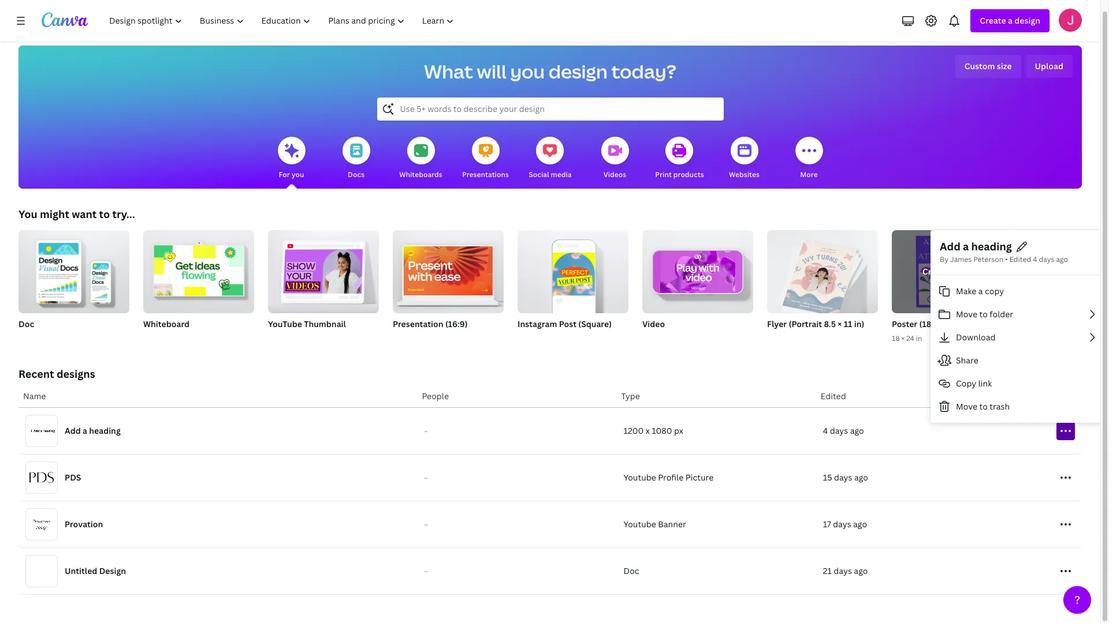 Task type: vqa. For each thing, say whether or not it's contained in the screenshot.
Celebrate every woman this March and beyond! Empower others and #InvestInWomen all over the world.
no



Task type: locate. For each thing, give the bounding box(es) containing it.
create
[[980, 15, 1006, 26], [923, 266, 949, 277]]

1 vertical spatial move
[[956, 401, 978, 412]]

0 horizontal spatial 4
[[823, 426, 828, 437]]

websites
[[729, 170, 760, 180]]

poster (18 × 24 in portrait) 18 × 24 in
[[892, 319, 993, 344]]

in down (18
[[916, 334, 922, 344]]

add
[[940, 240, 961, 254], [65, 426, 81, 437]]

add a heading
[[940, 240, 1012, 254], [65, 426, 121, 437]]

0 vertical spatial youtube
[[624, 473, 656, 484]]

create up custom size
[[980, 15, 1006, 26]]

create inside group
[[923, 266, 949, 277]]

group
[[18, 226, 129, 314], [143, 226, 254, 314], [268, 226, 379, 314], [393, 226, 504, 314], [518, 226, 629, 314], [642, 226, 753, 314], [767, 226, 878, 317], [1017, 231, 1109, 319]]

doc
[[18, 319, 34, 330], [624, 566, 639, 577]]

ago right 21
[[854, 566, 868, 577]]

24 right (18
[[939, 319, 949, 330]]

edited right peterson
[[1010, 255, 1031, 265]]

0 horizontal spatial add
[[65, 426, 81, 437]]

a
[[1008, 15, 1013, 26], [963, 240, 969, 254], [979, 286, 983, 297], [83, 426, 87, 437]]

move for move to trash
[[956, 401, 978, 412]]

youtube profile picture
[[624, 473, 714, 484]]

1 horizontal spatial in
[[951, 319, 958, 330]]

1 youtube from the top
[[624, 473, 656, 484]]

1 horizontal spatial doc
[[624, 566, 639, 577]]

whiteboard
[[143, 319, 190, 330]]

social
[[529, 170, 549, 180]]

-- for banner
[[424, 522, 428, 528]]

add a heading up pds
[[65, 426, 121, 437]]

group for resume group
[[1017, 231, 1109, 319]]

youtube left banner
[[624, 519, 656, 530]]

0 vertical spatial 24
[[939, 319, 949, 330]]

3 -- from the top
[[424, 522, 428, 528]]

1 vertical spatial add a heading
[[65, 426, 121, 437]]

profile
[[658, 473, 684, 484]]

1 vertical spatial edited
[[821, 391, 846, 402]]

heading
[[971, 240, 1012, 254], [89, 426, 121, 437]]

size
[[997, 61, 1012, 72]]

0 vertical spatial move
[[956, 309, 978, 320]]

move for move to folder
[[956, 309, 978, 320]]

resume group
[[1017, 231, 1109, 345]]

you right the 'for'
[[292, 170, 304, 180]]

0 vertical spatial you
[[510, 59, 545, 84]]

1200 x 1080 px
[[624, 426, 683, 437]]

(16:9)
[[445, 319, 468, 330]]

24 right 18
[[907, 334, 914, 344]]

video
[[642, 319, 665, 330]]

Search search field
[[400, 98, 700, 120]]

move
[[956, 309, 978, 320], [956, 401, 978, 412]]

group for doc group
[[18, 226, 129, 314]]

doc inside doc group
[[18, 319, 34, 330]]

flyer
[[767, 319, 787, 330]]

design left james peterson icon
[[1015, 15, 1040, 26]]

design
[[1015, 15, 1040, 26], [549, 59, 608, 84]]

1 -- from the top
[[424, 429, 428, 434]]

blank
[[951, 266, 972, 277]]

2 vertical spatial to
[[979, 401, 988, 412]]

1 vertical spatial 24
[[907, 334, 914, 344]]

in left portrait) on the bottom of the page
[[951, 319, 958, 330]]

0 horizontal spatial add a heading
[[65, 426, 121, 437]]

1 vertical spatial 4
[[823, 426, 828, 437]]

ago
[[1056, 255, 1068, 265], [850, 426, 864, 437], [854, 473, 868, 484], [853, 519, 867, 530], [854, 566, 868, 577]]

1 horizontal spatial 24
[[939, 319, 949, 330]]

more
[[800, 170, 818, 180]]

you
[[510, 59, 545, 84], [292, 170, 304, 180]]

2 -- from the top
[[424, 475, 428, 481]]

2 move from the top
[[956, 401, 978, 412]]

days right 15
[[834, 473, 852, 484]]

ago up 15 days ago
[[850, 426, 864, 437]]

custom size
[[965, 61, 1012, 72]]

0 vertical spatial heading
[[971, 240, 1012, 254]]

× right 18
[[902, 334, 905, 344]]

move down make
[[956, 309, 978, 320]]

whiteboards
[[399, 170, 442, 180]]

create down by
[[923, 266, 949, 277]]

1 horizontal spatial you
[[510, 59, 545, 84]]

0 vertical spatial add
[[940, 240, 961, 254]]

a up "james"
[[963, 240, 969, 254]]

add up pds
[[65, 426, 81, 437]]

for you
[[279, 170, 304, 180]]

thumbnail
[[304, 319, 346, 330]]

heading inside button
[[971, 240, 1012, 254]]

to
[[99, 207, 110, 221], [979, 309, 988, 320], [979, 401, 988, 412]]

move to trash button
[[931, 396, 1106, 419]]

create for create a design
[[980, 15, 1006, 26]]

edited up 4 days ago
[[821, 391, 846, 402]]

0 horizontal spatial heading
[[89, 426, 121, 437]]

doc down youtube banner
[[624, 566, 639, 577]]

poster (18 × 24 in portrait) group
[[892, 231, 1003, 345]]

0 horizontal spatial in
[[916, 334, 922, 344]]

for you button
[[278, 129, 305, 189]]

1 move from the top
[[956, 309, 978, 320]]

px
[[674, 426, 683, 437]]

4 up 15
[[823, 426, 828, 437]]

to left trash
[[979, 401, 988, 412]]

ago right 17
[[853, 519, 867, 530]]

1 vertical spatial youtube
[[624, 519, 656, 530]]

1 horizontal spatial 4
[[1033, 255, 1037, 265]]

18
[[892, 334, 900, 344]]

-- for x
[[424, 429, 428, 434]]

2 horizontal spatial ×
[[933, 319, 937, 330]]

create blank
[[923, 266, 972, 277]]

0 horizontal spatial you
[[292, 170, 304, 180]]

upload button
[[1026, 55, 1073, 78]]

days right 21
[[834, 566, 852, 577]]

ago right 15
[[854, 473, 868, 484]]

a inside create a design dropdown button
[[1008, 15, 1013, 26]]

days right 17
[[833, 519, 851, 530]]

a left copy
[[979, 286, 983, 297]]

1 horizontal spatial design
[[1015, 15, 1040, 26]]

0 horizontal spatial 24
[[907, 334, 914, 344]]

21
[[823, 566, 832, 577]]

copy
[[956, 378, 976, 389]]

days up 15 days ago
[[830, 426, 848, 437]]

(square)
[[578, 319, 612, 330]]

flyer (portrait 8.5 × 11 in)
[[767, 319, 865, 330]]

1200
[[624, 426, 644, 437]]

0 vertical spatial create
[[980, 15, 1006, 26]]

0 vertical spatial 4
[[1033, 255, 1037, 265]]

to left folder
[[979, 309, 988, 320]]

youtube left the profile
[[624, 473, 656, 484]]

0 vertical spatial design
[[1015, 15, 1040, 26]]

you might want to try...
[[18, 207, 135, 221]]

youtube for youtube banner
[[624, 519, 656, 530]]

create inside dropdown button
[[980, 15, 1006, 26]]

edited 4 days ago
[[1010, 255, 1068, 265]]

design up search search box
[[549, 59, 608, 84]]

doc up recent
[[18, 319, 34, 330]]

1 horizontal spatial edited
[[1010, 255, 1031, 265]]

× inside group
[[838, 319, 842, 330]]

group for the flyer (portrait 8.5 × 11 in) group
[[767, 226, 878, 317]]

picture
[[686, 473, 714, 484]]

0 horizontal spatial ×
[[838, 319, 842, 330]]

0 vertical spatial add a heading
[[940, 240, 1012, 254]]

2 youtube from the top
[[624, 519, 656, 530]]

people
[[422, 391, 449, 402]]

copy link
[[956, 378, 992, 389]]

1 horizontal spatial create
[[980, 15, 1006, 26]]

a inside 'add a heading' button
[[963, 240, 969, 254]]

move down copy
[[956, 401, 978, 412]]

will
[[477, 59, 507, 84]]

add inside button
[[940, 240, 961, 254]]

to left try...
[[99, 207, 110, 221]]

--
[[424, 429, 428, 434], [424, 475, 428, 481], [424, 522, 428, 528], [424, 569, 428, 575]]

add a heading up by james peterson
[[940, 240, 1012, 254]]

1 vertical spatial create
[[923, 266, 949, 277]]

× right (18
[[933, 319, 937, 330]]

(portrait
[[789, 319, 822, 330]]

0 horizontal spatial create
[[923, 266, 949, 277]]

1 horizontal spatial add a heading
[[940, 240, 1012, 254]]

None search field
[[377, 98, 724, 121]]

1 vertical spatial doc
[[624, 566, 639, 577]]

make a copy
[[956, 286, 1004, 297]]

download
[[956, 332, 996, 343]]

1 vertical spatial you
[[292, 170, 304, 180]]

make
[[956, 286, 977, 297]]

0 horizontal spatial doc
[[18, 319, 34, 330]]

4 up the "make a copy" button
[[1033, 255, 1037, 265]]

1 horizontal spatial add
[[940, 240, 961, 254]]

a up size
[[1008, 15, 1013, 26]]

1 vertical spatial design
[[549, 59, 608, 84]]

× left 11
[[838, 319, 842, 330]]

you inside for you "button"
[[292, 170, 304, 180]]

0 horizontal spatial edited
[[821, 391, 846, 402]]

days for 21 days ago
[[834, 566, 852, 577]]

0 vertical spatial doc
[[18, 319, 34, 330]]

4
[[1033, 255, 1037, 265], [823, 426, 828, 437]]

0 vertical spatial edited
[[1010, 255, 1031, 265]]

copy link button
[[931, 373, 1106, 396]]

youtube banner
[[624, 519, 686, 530]]

1 horizontal spatial heading
[[971, 240, 1012, 254]]

might
[[40, 207, 69, 221]]

17 days ago
[[823, 519, 867, 530]]

24
[[939, 319, 949, 330], [907, 334, 914, 344]]

youtube
[[624, 473, 656, 484], [624, 519, 656, 530]]

you right will on the left of page
[[510, 59, 545, 84]]

add up by
[[940, 240, 961, 254]]

group for video group
[[642, 226, 753, 314]]

pds
[[65, 473, 81, 484]]

docs button
[[342, 129, 370, 189]]

1 vertical spatial to
[[979, 309, 988, 320]]



Task type: describe. For each thing, give the bounding box(es) containing it.
move to folder button
[[931, 303, 1106, 326]]

days for 15 days ago
[[834, 473, 852, 484]]

provation
[[65, 519, 103, 530]]

1 vertical spatial heading
[[89, 426, 121, 437]]

ago for 15 days ago
[[854, 473, 868, 484]]

create a design
[[980, 15, 1040, 26]]

you
[[18, 207, 37, 221]]

folder
[[990, 309, 1013, 320]]

presentation (16:9)
[[393, 319, 468, 330]]

name
[[23, 391, 46, 402]]

move to folder
[[956, 309, 1013, 320]]

to for move to trash
[[979, 401, 988, 412]]

videos button
[[601, 129, 629, 189]]

for
[[279, 170, 290, 180]]

0 vertical spatial in
[[951, 319, 958, 330]]

doc group
[[18, 226, 129, 345]]

trash
[[990, 401, 1010, 412]]

group for youtube thumbnail group
[[268, 226, 379, 314]]

ago for 4 days ago
[[850, 426, 864, 437]]

peterson
[[974, 255, 1004, 265]]

group for whiteboard group
[[143, 226, 254, 314]]

james peterson image
[[1059, 9, 1082, 32]]

instagram post (square)
[[518, 319, 612, 330]]

move to trash
[[956, 401, 1010, 412]]

websites button
[[729, 129, 760, 189]]

videos
[[604, 170, 626, 180]]

custom size button
[[955, 55, 1021, 78]]

untitled design
[[65, 566, 126, 577]]

instagram
[[518, 319, 557, 330]]

upload
[[1035, 61, 1064, 72]]

print products
[[655, 170, 704, 180]]

(18
[[919, 319, 931, 330]]

custom
[[965, 61, 995, 72]]

whiteboard group
[[143, 226, 254, 345]]

media
[[551, 170, 572, 180]]

copy
[[985, 286, 1004, 297]]

group for instagram post (square) 'group'
[[518, 226, 629, 314]]

17
[[823, 519, 831, 530]]

link
[[978, 378, 992, 389]]

products
[[673, 170, 704, 180]]

docs
[[348, 170, 365, 180]]

a down designs
[[83, 426, 87, 437]]

more button
[[795, 129, 823, 189]]

1 horizontal spatial ×
[[902, 334, 905, 344]]

what will you design today?
[[424, 59, 676, 84]]

social media
[[529, 170, 572, 180]]

group for presentation (16:9) group
[[393, 226, 504, 314]]

what
[[424, 59, 473, 84]]

add a heading button
[[940, 240, 1012, 254]]

portrait)
[[960, 319, 993, 330]]

banner
[[658, 519, 686, 530]]

presentation
[[393, 319, 443, 330]]

edited for edited 4 days ago
[[1010, 255, 1031, 265]]

share button
[[931, 350, 1106, 373]]

presentations button
[[462, 129, 509, 189]]

4 days ago
[[823, 426, 864, 437]]

social media button
[[529, 129, 572, 189]]

ago for 17 days ago
[[853, 519, 867, 530]]

0 vertical spatial to
[[99, 207, 110, 221]]

video group
[[642, 226, 753, 345]]

4 -- from the top
[[424, 569, 428, 575]]

try...
[[112, 207, 135, 221]]

1080
[[652, 426, 672, 437]]

youtube for youtube profile picture
[[624, 473, 656, 484]]

presentation (16:9) group
[[393, 226, 504, 345]]

whiteboards button
[[399, 129, 442, 189]]

youtube
[[268, 319, 302, 330]]

poster
[[892, 319, 918, 330]]

create a design button
[[971, 9, 1050, 32]]

1 vertical spatial in
[[916, 334, 922, 344]]

days up the "make a copy" button
[[1039, 255, 1055, 265]]

to for move to folder
[[979, 309, 988, 320]]

create blank group
[[892, 231, 1003, 314]]

in)
[[854, 319, 865, 330]]

instagram post (square) group
[[518, 226, 629, 345]]

ago up the "make a copy" button
[[1056, 255, 1068, 265]]

james
[[950, 255, 972, 265]]

days for 17 days ago
[[833, 519, 851, 530]]

flyer (portrait 8.5 × 11 in) group
[[767, 226, 878, 345]]

design inside dropdown button
[[1015, 15, 1040, 26]]

recent designs
[[18, 367, 95, 381]]

create for create blank
[[923, 266, 949, 277]]

make a copy button
[[931, 280, 1106, 303]]

top level navigation element
[[102, 9, 464, 32]]

days for 4 days ago
[[830, 426, 848, 437]]

1 vertical spatial add
[[65, 426, 81, 437]]

a inside the "make a copy" button
[[979, 286, 983, 297]]

print products button
[[655, 129, 704, 189]]

8.5
[[824, 319, 836, 330]]

download button
[[931, 326, 1106, 350]]

edited for edited
[[821, 391, 846, 402]]

type
[[621, 391, 640, 402]]

x
[[646, 426, 650, 437]]

11
[[844, 319, 852, 330]]

designs
[[57, 367, 95, 381]]

by james peterson
[[940, 255, 1004, 265]]

recent
[[18, 367, 54, 381]]

design
[[99, 566, 126, 577]]

today?
[[611, 59, 676, 84]]

15
[[823, 473, 832, 484]]

0 horizontal spatial design
[[549, 59, 608, 84]]

ago for 21 days ago
[[854, 566, 868, 577]]

youtube thumbnail group
[[268, 226, 379, 345]]

post
[[559, 319, 577, 330]]

presentations
[[462, 170, 509, 180]]

15 days ago
[[823, 473, 868, 484]]

untitled
[[65, 566, 97, 577]]

-- for profile
[[424, 475, 428, 481]]

by
[[940, 255, 949, 265]]



